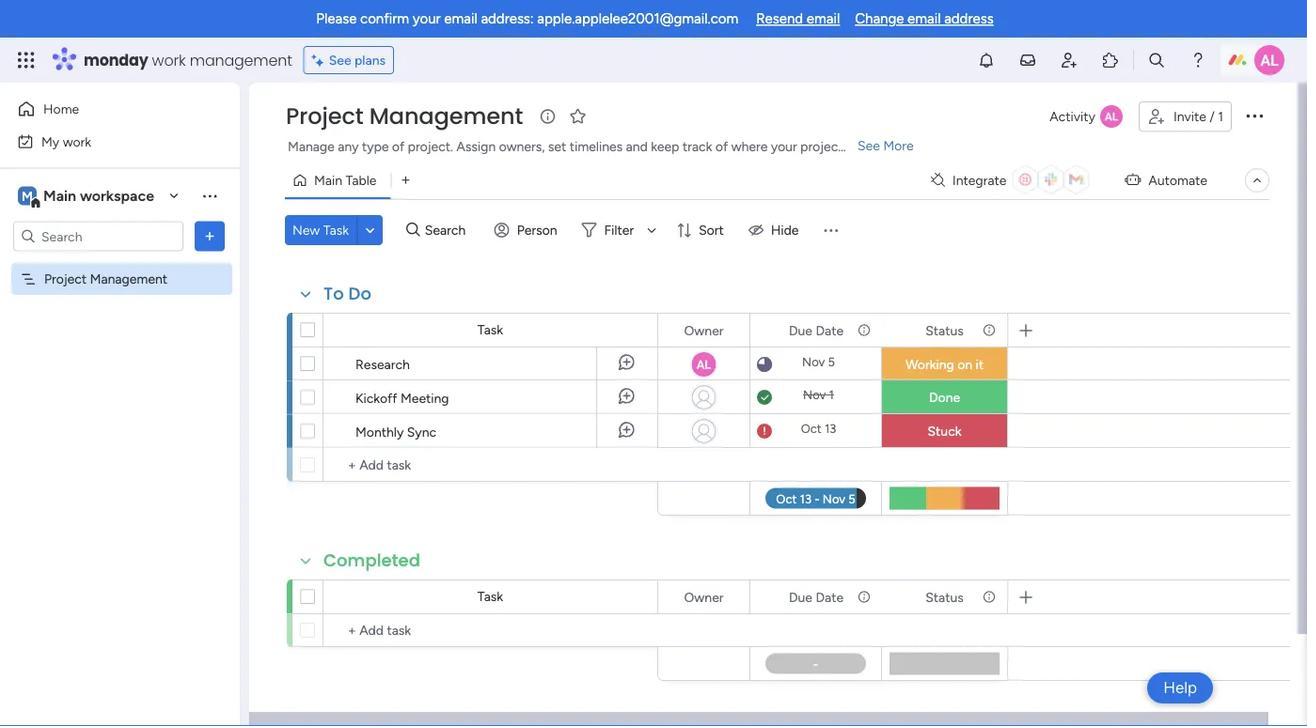 Task type: describe. For each thing, give the bounding box(es) containing it.
table
[[346, 173, 377, 189]]

1 inside button
[[1218, 109, 1223, 125]]

email for change email address
[[908, 10, 941, 27]]

invite
[[1173, 109, 1206, 125]]

new task button
[[285, 215, 356, 245]]

Completed field
[[319, 549, 425, 574]]

track
[[683, 139, 712, 155]]

more
[[883, 138, 914, 154]]

monthly
[[355, 424, 404, 440]]

person button
[[487, 215, 568, 245]]

change email address link
[[855, 10, 994, 27]]

status field for to do
[[921, 320, 968, 341]]

date for completed
[[816, 590, 844, 606]]

confirm
[[360, 10, 409, 27]]

owners,
[[499, 139, 545, 155]]

please confirm your email address: apple.applelee2001@gmail.com
[[316, 10, 738, 27]]

due date for to do
[[789, 323, 844, 339]]

person
[[517, 222, 557, 238]]

work for monday
[[152, 49, 186, 71]]

resend
[[756, 10, 803, 27]]

due for to do
[[789, 323, 812, 339]]

Search field
[[420, 217, 476, 244]]

home
[[43, 101, 79, 117]]

main for main workspace
[[43, 187, 76, 205]]

main for main table
[[314, 173, 342, 189]]

see for see more
[[858, 138, 880, 154]]

sync
[[407, 424, 436, 440]]

integrate
[[952, 173, 1007, 189]]

To Do field
[[319, 282, 376, 307]]

oct
[[801, 422, 822, 437]]

column information image for status
[[982, 323, 997, 338]]

kickoff meeting
[[355, 390, 449, 406]]

monday
[[84, 49, 148, 71]]

work for my
[[63, 134, 91, 150]]

done
[[929, 390, 960, 406]]

any
[[338, 139, 359, 155]]

task for to do
[[478, 322, 503, 338]]

workspace image
[[18, 186, 37, 206]]

workspace
[[80, 187, 154, 205]]

where
[[731, 139, 768, 155]]

research
[[355, 356, 410, 372]]

filter
[[604, 222, 634, 238]]

apps image
[[1101, 51, 1120, 70]]

keep
[[651, 139, 679, 155]]

1 of from the left
[[392, 139, 405, 155]]

add to favorites image
[[568, 107, 587, 126]]

dapulse integrations image
[[931, 173, 945, 188]]

nov 1
[[803, 388, 834, 403]]

invite / 1 button
[[1139, 102, 1232, 132]]

activity button
[[1042, 102, 1131, 132]]

task inside button
[[323, 222, 349, 238]]

hide
[[771, 222, 799, 238]]

address:
[[481, 10, 534, 27]]

my work
[[41, 134, 91, 150]]

oct 13
[[801, 422, 836, 437]]

see plans
[[329, 52, 386, 68]]

Search in workspace field
[[39, 226, 157, 247]]

13
[[825, 422, 836, 437]]

see more
[[858, 138, 914, 154]]

new
[[292, 222, 320, 238]]

resend email link
[[756, 10, 840, 27]]

notifications image
[[977, 51, 996, 70]]

1 vertical spatial your
[[771, 139, 797, 155]]

project management inside the project management list box
[[44, 271, 167, 287]]

due for completed
[[789, 590, 812, 606]]

column information image for due date
[[857, 590, 872, 605]]

management
[[190, 49, 292, 71]]

autopilot image
[[1125, 168, 1141, 192]]

my
[[41, 134, 59, 150]]

filter button
[[574, 215, 663, 245]]

apple.applelee2001@gmail.com
[[537, 10, 738, 27]]

new task
[[292, 222, 349, 238]]

monthly sync
[[355, 424, 436, 440]]

email for resend email
[[807, 10, 840, 27]]

see for see plans
[[329, 52, 351, 68]]

timelines
[[570, 139, 623, 155]]

and
[[626, 139, 648, 155]]

main table button
[[285, 165, 391, 196]]

project management list box
[[0, 260, 240, 549]]

do
[[348, 282, 371, 306]]

project inside list box
[[44, 271, 87, 287]]

+ Add task text field
[[333, 454, 649, 477]]

arrow down image
[[640, 219, 663, 242]]

1 vertical spatial 1
[[829, 388, 834, 403]]

collapse board header image
[[1250, 173, 1265, 188]]

1 vertical spatial options image
[[200, 227, 219, 246]]

hide button
[[741, 215, 810, 245]]

help image
[[1189, 51, 1207, 70]]

v2 done deadline image
[[757, 389, 772, 407]]



Task type: vqa. For each thing, say whether or not it's contained in the screenshot.
Due for To Do
yes



Task type: locate. For each thing, give the bounding box(es) containing it.
0 vertical spatial see
[[329, 52, 351, 68]]

it
[[976, 357, 984, 373]]

add view image
[[402, 174, 410, 187]]

select product image
[[17, 51, 36, 70]]

column information image for status
[[982, 590, 997, 605]]

1 vertical spatial owner
[[684, 590, 724, 606]]

1 owner from the top
[[684, 323, 724, 339]]

show board description image
[[536, 107, 559, 126]]

main inside button
[[314, 173, 342, 189]]

task
[[323, 222, 349, 238], [478, 322, 503, 338], [478, 589, 503, 605]]

0 horizontal spatial email
[[444, 10, 477, 27]]

0 vertical spatial work
[[152, 49, 186, 71]]

2 status field from the top
[[921, 587, 968, 608]]

1
[[1218, 109, 1223, 125], [829, 388, 834, 403]]

nov left 5 on the right of the page
[[802, 355, 825, 370]]

owner for completed
[[684, 590, 724, 606]]

column information image
[[982, 323, 997, 338], [857, 590, 872, 605]]

search everything image
[[1147, 51, 1166, 70]]

address
[[944, 10, 994, 27]]

2 vertical spatial task
[[478, 589, 503, 605]]

due date field for to do
[[784, 320, 848, 341]]

your right confirm
[[413, 10, 441, 27]]

please
[[316, 10, 357, 27]]

due
[[789, 323, 812, 339], [789, 590, 812, 606]]

project up manage
[[286, 101, 364, 132]]

1 horizontal spatial your
[[771, 139, 797, 155]]

manage any type of project. assign owners, set timelines and keep track of where your project stands.
[[288, 139, 888, 155]]

workspace selection element
[[18, 185, 157, 209]]

work right my
[[63, 134, 91, 150]]

activity
[[1050, 109, 1095, 125]]

nov 5
[[802, 355, 835, 370]]

m
[[22, 188, 33, 204]]

0 vertical spatial column information image
[[857, 323, 872, 338]]

options image right /
[[1243, 104, 1266, 127]]

1 horizontal spatial project management
[[286, 101, 523, 132]]

sort button
[[669, 215, 735, 245]]

change
[[855, 10, 904, 27]]

project management up project.
[[286, 101, 523, 132]]

2 status from the top
[[925, 590, 964, 606]]

resend email
[[756, 10, 840, 27]]

Due Date field
[[784, 320, 848, 341], [784, 587, 848, 608]]

0 vertical spatial your
[[413, 10, 441, 27]]

1 down 5 on the right of the page
[[829, 388, 834, 403]]

my work button
[[11, 126, 202, 157]]

1 vertical spatial status
[[925, 590, 964, 606]]

1 vertical spatial date
[[816, 590, 844, 606]]

working
[[905, 357, 954, 373]]

to
[[323, 282, 344, 306]]

owner field for completed
[[679, 587, 728, 608]]

1 status from the top
[[925, 323, 964, 339]]

due date
[[789, 323, 844, 339], [789, 590, 844, 606]]

working on it
[[905, 357, 984, 373]]

0 vertical spatial nov
[[802, 355, 825, 370]]

0 vertical spatial due date field
[[784, 320, 848, 341]]

1 horizontal spatial column information image
[[982, 590, 997, 605]]

column information image
[[857, 323, 872, 338], [982, 590, 997, 605]]

0 vertical spatial owner field
[[679, 320, 728, 341]]

1 vertical spatial due
[[789, 590, 812, 606]]

2 owner field from the top
[[679, 587, 728, 608]]

plans
[[355, 52, 386, 68]]

management up project.
[[369, 101, 523, 132]]

stands.
[[846, 139, 888, 155]]

invite / 1
[[1173, 109, 1223, 125]]

automate
[[1149, 173, 1207, 189]]

workspace options image
[[200, 186, 219, 205]]

owner for to do
[[684, 323, 724, 339]]

email right resend
[[807, 10, 840, 27]]

of
[[392, 139, 405, 155], [715, 139, 728, 155]]

1 horizontal spatial main
[[314, 173, 342, 189]]

0 vertical spatial status
[[925, 323, 964, 339]]

0 vertical spatial due date
[[789, 323, 844, 339]]

1 vertical spatial status field
[[921, 587, 968, 608]]

0 horizontal spatial of
[[392, 139, 405, 155]]

1 vertical spatial nov
[[803, 388, 826, 403]]

0 vertical spatial options image
[[1243, 104, 1266, 127]]

management down search in workspace field
[[90, 271, 167, 287]]

kickoff
[[355, 390, 397, 406]]

project management down search in workspace field
[[44, 271, 167, 287]]

inbox image
[[1018, 51, 1037, 70]]

0 vertical spatial status field
[[921, 320, 968, 341]]

project
[[800, 139, 843, 155]]

date for to do
[[816, 323, 844, 339]]

1 vertical spatial owner field
[[679, 587, 728, 608]]

0 horizontal spatial your
[[413, 10, 441, 27]]

0 horizontal spatial management
[[90, 271, 167, 287]]

1 horizontal spatial column information image
[[982, 323, 997, 338]]

1 vertical spatial task
[[478, 322, 503, 338]]

Project Management field
[[281, 101, 528, 132]]

work right monday
[[152, 49, 186, 71]]

2 of from the left
[[715, 139, 728, 155]]

work
[[152, 49, 186, 71], [63, 134, 91, 150]]

nov down 'nov 5'
[[803, 388, 826, 403]]

email left address:
[[444, 10, 477, 27]]

2 due from the top
[[789, 590, 812, 606]]

sort
[[699, 222, 724, 238]]

1 horizontal spatial management
[[369, 101, 523, 132]]

1 vertical spatial project
[[44, 271, 87, 287]]

Owner field
[[679, 320, 728, 341], [679, 587, 728, 608]]

1 status field from the top
[[921, 320, 968, 341]]

project
[[286, 101, 364, 132], [44, 271, 87, 287]]

your right where
[[771, 139, 797, 155]]

0 horizontal spatial see
[[329, 52, 351, 68]]

email right change
[[908, 10, 941, 27]]

see left more
[[858, 138, 880, 154]]

menu image
[[821, 221, 840, 240]]

0 vertical spatial due
[[789, 323, 812, 339]]

0 vertical spatial task
[[323, 222, 349, 238]]

main inside workspace selection element
[[43, 187, 76, 205]]

0 horizontal spatial 1
[[829, 388, 834, 403]]

project management
[[286, 101, 523, 132], [44, 271, 167, 287]]

see inside see plans button
[[329, 52, 351, 68]]

v2 overdue deadline image
[[757, 423, 772, 441]]

1 horizontal spatial 1
[[1218, 109, 1223, 125]]

column information image for due date
[[857, 323, 872, 338]]

1 horizontal spatial options image
[[1243, 104, 1266, 127]]

/
[[1210, 109, 1215, 125]]

task for completed
[[478, 589, 503, 605]]

project.
[[408, 139, 453, 155]]

of right type
[[392, 139, 405, 155]]

1 horizontal spatial see
[[858, 138, 880, 154]]

due date field for completed
[[784, 587, 848, 608]]

0 horizontal spatial main
[[43, 187, 76, 205]]

invite members image
[[1060, 51, 1079, 70]]

your
[[413, 10, 441, 27], [771, 139, 797, 155]]

meeting
[[400, 390, 449, 406]]

1 vertical spatial due date
[[789, 590, 844, 606]]

1 due date from the top
[[789, 323, 844, 339]]

due date for completed
[[789, 590, 844, 606]]

assign
[[456, 139, 496, 155]]

to do
[[323, 282, 371, 306]]

1 vertical spatial column information image
[[857, 590, 872, 605]]

nov for nov 1
[[803, 388, 826, 403]]

0 vertical spatial project management
[[286, 101, 523, 132]]

1 due date field from the top
[[784, 320, 848, 341]]

1 date from the top
[[816, 323, 844, 339]]

1 horizontal spatial of
[[715, 139, 728, 155]]

on
[[957, 357, 972, 373]]

type
[[362, 139, 389, 155]]

0 vertical spatial owner
[[684, 323, 724, 339]]

manage
[[288, 139, 335, 155]]

stuck
[[928, 424, 962, 440]]

main right workspace icon
[[43, 187, 76, 205]]

apple lee image
[[1254, 45, 1284, 75]]

options image
[[1243, 104, 1266, 127], [200, 227, 219, 246]]

1 right /
[[1218, 109, 1223, 125]]

0 vertical spatial management
[[369, 101, 523, 132]]

main table
[[314, 173, 377, 189]]

1 horizontal spatial email
[[807, 10, 840, 27]]

1 vertical spatial see
[[858, 138, 880, 154]]

1 email from the left
[[444, 10, 477, 27]]

v2 search image
[[406, 220, 420, 241]]

2 due date from the top
[[789, 590, 844, 606]]

of right the track
[[715, 139, 728, 155]]

1 vertical spatial column information image
[[982, 590, 997, 605]]

date
[[816, 323, 844, 339], [816, 590, 844, 606]]

5
[[828, 355, 835, 370]]

home button
[[11, 94, 202, 124]]

management
[[369, 101, 523, 132], [90, 271, 167, 287]]

main left table
[[314, 173, 342, 189]]

2 date from the top
[[816, 590, 844, 606]]

option
[[0, 262, 240, 266]]

set
[[548, 139, 566, 155]]

main workspace
[[43, 187, 154, 205]]

0 vertical spatial 1
[[1218, 109, 1223, 125]]

project down search in workspace field
[[44, 271, 87, 287]]

options image down the 'workspace options' image
[[200, 227, 219, 246]]

2 owner from the top
[[684, 590, 724, 606]]

status for completed
[[925, 590, 964, 606]]

see inside see more 'link'
[[858, 138, 880, 154]]

see plans button
[[303, 46, 394, 74]]

see more link
[[856, 136, 916, 155]]

1 vertical spatial management
[[90, 271, 167, 287]]

1 horizontal spatial work
[[152, 49, 186, 71]]

0 horizontal spatial options image
[[200, 227, 219, 246]]

completed
[[323, 549, 420, 573]]

2 horizontal spatial email
[[908, 10, 941, 27]]

0 horizontal spatial project
[[44, 271, 87, 287]]

see left the plans
[[329, 52, 351, 68]]

change email address
[[855, 10, 994, 27]]

0 horizontal spatial work
[[63, 134, 91, 150]]

management inside list box
[[90, 271, 167, 287]]

owner
[[684, 323, 724, 339], [684, 590, 724, 606]]

email
[[444, 10, 477, 27], [807, 10, 840, 27], [908, 10, 941, 27]]

0 vertical spatial date
[[816, 323, 844, 339]]

angle down image
[[366, 223, 375, 237]]

help
[[1163, 679, 1197, 698]]

monday work management
[[84, 49, 292, 71]]

1 horizontal spatial project
[[286, 101, 364, 132]]

1 owner field from the top
[[679, 320, 728, 341]]

2 email from the left
[[807, 10, 840, 27]]

1 vertical spatial due date field
[[784, 587, 848, 608]]

Status field
[[921, 320, 968, 341], [921, 587, 968, 608]]

help button
[[1147, 673, 1213, 704]]

2 due date field from the top
[[784, 587, 848, 608]]

0 vertical spatial project
[[286, 101, 364, 132]]

main
[[314, 173, 342, 189], [43, 187, 76, 205]]

work inside button
[[63, 134, 91, 150]]

1 vertical spatial work
[[63, 134, 91, 150]]

3 email from the left
[[908, 10, 941, 27]]

1 vertical spatial project management
[[44, 271, 167, 287]]

status field for completed
[[921, 587, 968, 608]]

owner field for to do
[[679, 320, 728, 341]]

0 horizontal spatial column information image
[[857, 323, 872, 338]]

0 horizontal spatial project management
[[44, 271, 167, 287]]

1 due from the top
[[789, 323, 812, 339]]

nov for nov 5
[[802, 355, 825, 370]]

0 horizontal spatial column information image
[[857, 590, 872, 605]]

+ Add task text field
[[333, 620, 649, 642]]

0 vertical spatial column information image
[[982, 323, 997, 338]]

status for to do
[[925, 323, 964, 339]]



